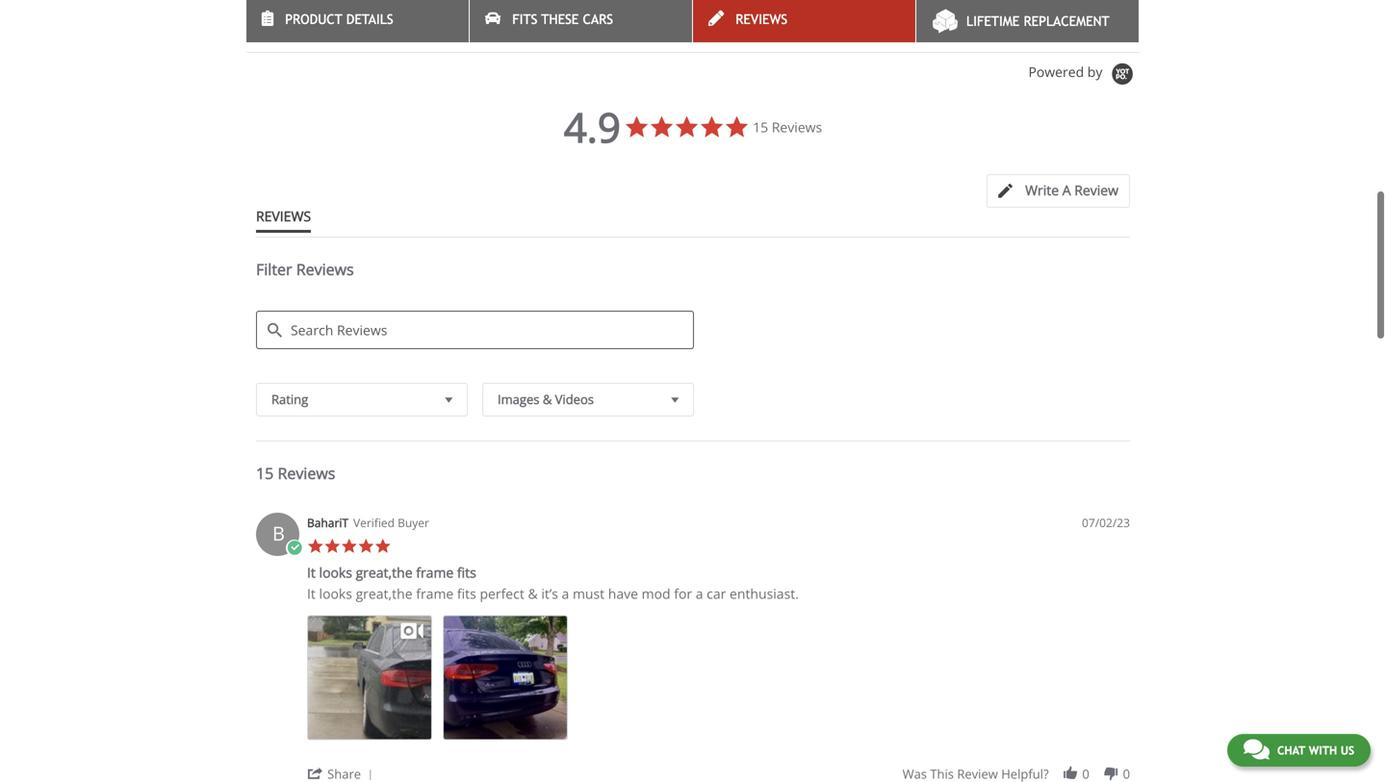Task type: locate. For each thing, give the bounding box(es) containing it.
b
[[273, 521, 285, 547]]

15
[[753, 118, 768, 136], [256, 463, 274, 484]]

fits
[[457, 564, 476, 582], [457, 585, 476, 603]]

down triangle image inside the images & videos filter field
[[667, 390, 684, 410]]

0 horizontal spatial down triangle image
[[440, 390, 457, 410]]

great,the down verified buyer heading
[[356, 564, 413, 582]]

1 vertical spatial 15
[[256, 463, 274, 484]]

baharit
[[307, 515, 349, 531]]

filter
[[256, 259, 292, 280]]

2 star image from the left
[[358, 538, 375, 555]]

by
[[1088, 63, 1103, 81]]

1 horizontal spatial list item
[[443, 616, 568, 741]]

magnifying glass image
[[268, 324, 282, 338]]

review date 07/02/23 element
[[1082, 515, 1130, 532]]

0 vertical spatial frame
[[416, 564, 454, 582]]

it looks great,the frame fits heading
[[307, 564, 476, 586]]

1 horizontal spatial a
[[696, 585, 703, 603]]

1 vertical spatial it
[[307, 585, 316, 603]]

verified buyer heading
[[353, 515, 429, 532]]

star image
[[341, 538, 358, 555], [358, 538, 375, 555]]

1 horizontal spatial &
[[543, 391, 552, 408]]

down triangle image inside rating filter field
[[440, 390, 457, 410]]

for
[[674, 585, 692, 603]]

product details
[[285, 12, 393, 27]]

powered by
[[1029, 63, 1106, 81]]

list
[[307, 616, 1130, 752]]

it
[[307, 564, 316, 582], [307, 585, 316, 603]]

group
[[903, 766, 1130, 783]]

1 horizontal spatial down triangle image
[[667, 390, 684, 410]]

0 vertical spatial &
[[543, 391, 552, 408]]

filter reviews
[[256, 259, 354, 280]]

2 it from the top
[[307, 585, 316, 603]]

down triangle image for rating
[[440, 390, 457, 410]]

fits these cars link
[[470, 0, 692, 42]]

write
[[1026, 181, 1059, 199]]

a right for
[[696, 585, 703, 603]]

1 vertical spatial 15 reviews
[[256, 463, 335, 484]]

0 horizontal spatial a
[[562, 585, 569, 603]]

0 vertical spatial 15
[[753, 118, 768, 136]]

must
[[573, 585, 605, 603]]

star image
[[307, 538, 324, 555], [324, 538, 341, 555], [375, 538, 391, 555]]

& left 'it's'
[[528, 585, 538, 603]]

0 vertical spatial it
[[307, 564, 316, 582]]

1 great,the from the top
[[356, 564, 413, 582]]

star image down verified buyer heading
[[375, 538, 391, 555]]

0 vertical spatial great,the
[[356, 564, 413, 582]]

1 vertical spatial great,the
[[356, 585, 413, 603]]

it's
[[541, 585, 558, 603]]

powered
[[1029, 63, 1084, 81]]

0 vertical spatial fits
[[457, 564, 476, 582]]

Search Reviews search field
[[256, 311, 694, 350]]

1 vertical spatial frame
[[416, 585, 454, 603]]

0 horizontal spatial list item
[[307, 616, 432, 741]]

rating
[[272, 391, 308, 408]]

reviews
[[736, 12, 788, 27], [246, 15, 320, 37], [772, 118, 822, 136], [296, 259, 354, 280], [278, 463, 335, 484]]

star image right circle checkmark icon
[[307, 538, 324, 555]]

vote up review by baharit on  2 jul 2023 image
[[1062, 766, 1079, 783]]

07/02/23
[[1082, 515, 1130, 531]]

star image down baharit
[[324, 538, 341, 555]]

& left videos
[[543, 391, 552, 408]]

a
[[562, 585, 569, 603], [696, 585, 703, 603]]

fits these cars
[[512, 12, 613, 27]]

1 frame from the top
[[416, 564, 454, 582]]

cars
[[583, 12, 613, 27]]

replacement
[[1024, 13, 1110, 29]]

seperator image
[[365, 770, 376, 782]]

video image
[[400, 624, 424, 648]]

Rating Filter field
[[256, 383, 468, 417]]

it looks great,the frame fits it looks great,the frame fits perfect & it's a must have mod for a car enthusiast.
[[307, 564, 799, 603]]

fits
[[512, 12, 538, 27]]

perfect
[[480, 585, 525, 603]]

2 frame from the top
[[416, 585, 454, 603]]

frame down buyer
[[416, 564, 454, 582]]

great,the up "video" icon
[[356, 585, 413, 603]]

verified
[[353, 515, 395, 531]]

0 vertical spatial 15 reviews
[[753, 118, 822, 136]]

1 star image from the left
[[307, 538, 324, 555]]

down triangle image for images & videos
[[667, 390, 684, 410]]

1 vertical spatial looks
[[319, 585, 352, 603]]

write a review
[[1026, 181, 1119, 199]]

0 vertical spatial looks
[[319, 564, 352, 582]]

filter reviews heading
[[256, 259, 1130, 297]]

reviews inside heading
[[296, 259, 354, 280]]

share image
[[307, 766, 324, 783]]

2 great,the from the top
[[356, 585, 413, 603]]

&
[[543, 391, 552, 408], [528, 585, 538, 603]]

list item
[[307, 616, 432, 741], [443, 616, 568, 741]]

0 horizontal spatial 15 reviews
[[256, 463, 335, 484]]

frame
[[416, 564, 454, 582], [416, 585, 454, 603]]

frame up "video" icon
[[416, 585, 454, 603]]

1 down triangle image from the left
[[440, 390, 457, 410]]

1 vertical spatial &
[[528, 585, 538, 603]]

2 down triangle image from the left
[[667, 390, 684, 410]]

great,the
[[356, 564, 413, 582], [356, 585, 413, 603]]

1 horizontal spatial 15
[[753, 118, 768, 136]]

15 reviews
[[753, 118, 822, 136], [256, 463, 335, 484]]

product details link
[[246, 0, 469, 42]]

a right 'it's'
[[562, 585, 569, 603]]

looks
[[319, 564, 352, 582], [319, 585, 352, 603]]

down triangle image
[[440, 390, 457, 410], [667, 390, 684, 410]]

1 vertical spatial fits
[[457, 585, 476, 603]]

0 horizontal spatial &
[[528, 585, 538, 603]]

0 horizontal spatial 15
[[256, 463, 274, 484]]



Task type: describe. For each thing, give the bounding box(es) containing it.
review
[[1075, 181, 1119, 199]]

chat with us link
[[1227, 735, 1371, 767]]

1 list item from the left
[[307, 616, 432, 741]]

circle checkmark image
[[286, 540, 303, 557]]

chat with us
[[1278, 744, 1355, 758]]

these
[[542, 12, 579, 27]]

2 looks from the top
[[319, 585, 352, 603]]

image of review by baharit on  2 jul 2023 number 2 image
[[443, 616, 568, 741]]

comments image
[[1244, 738, 1270, 762]]

enthusiast.
[[730, 585, 799, 603]]

details
[[346, 12, 393, 27]]

vote down review by baharit on  2 jul 2023 image
[[1103, 766, 1120, 783]]

with
[[1309, 744, 1337, 758]]

have
[[608, 585, 638, 603]]

Images & Videos Filter field
[[482, 383, 694, 417]]

1 fits from the top
[[457, 564, 476, 582]]

1 looks from the top
[[319, 564, 352, 582]]

product
[[285, 12, 342, 27]]

lifetime replacement link
[[917, 0, 1139, 42]]

us
[[1341, 744, 1355, 758]]

lifetime replacement
[[967, 13, 1110, 29]]

2 a from the left
[[696, 585, 703, 603]]

2 fits from the top
[[457, 585, 476, 603]]

reviews link
[[693, 0, 916, 42]]

a
[[1063, 181, 1071, 199]]

& inside it looks great,the frame fits it looks great,the frame fits perfect & it's a must have mod for a car enthusiast.
[[528, 585, 538, 603]]

images & videos
[[498, 391, 594, 408]]

2 star image from the left
[[324, 538, 341, 555]]

mod
[[642, 585, 671, 603]]

1 it from the top
[[307, 564, 316, 582]]

buyer
[[398, 515, 429, 531]]

powered by link
[[1029, 63, 1140, 87]]

& inside field
[[543, 391, 552, 408]]

baharit verified buyer
[[307, 515, 429, 531]]

3 star image from the left
[[375, 538, 391, 555]]

write a review button
[[987, 174, 1130, 208]]

videos
[[555, 391, 594, 408]]

reviews
[[256, 207, 311, 225]]

images
[[498, 391, 540, 408]]

2 list item from the left
[[443, 616, 568, 741]]

1 a from the left
[[562, 585, 569, 603]]

lifetime
[[967, 13, 1020, 29]]

4.9 star rating element
[[564, 99, 621, 155]]

write no frame image
[[998, 184, 1023, 199]]

1 horizontal spatial 15 reviews
[[753, 118, 822, 136]]

4.9
[[564, 99, 621, 155]]

car
[[707, 585, 726, 603]]

chat
[[1278, 744, 1306, 758]]

1 star image from the left
[[341, 538, 358, 555]]



Task type: vqa. For each thing, say whether or not it's contained in the screenshot.
4.9
yes



